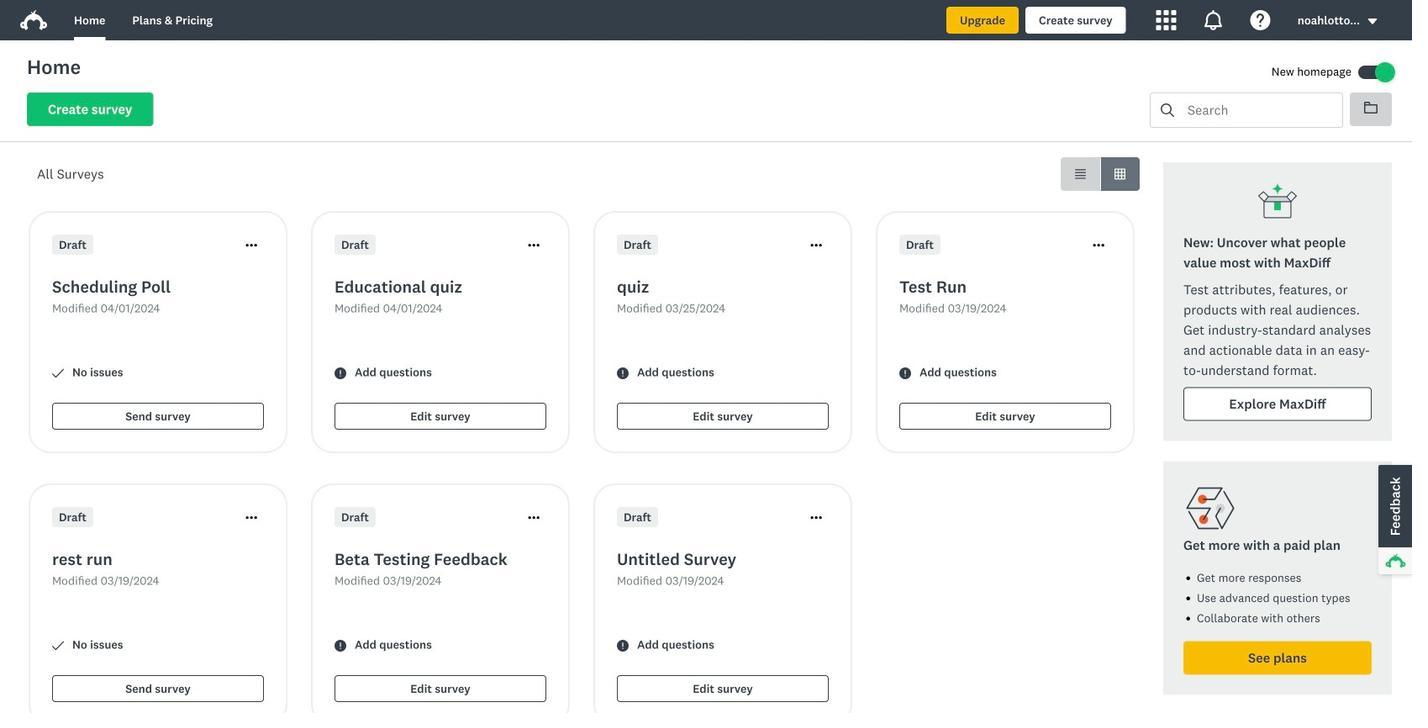 Task type: vqa. For each thing, say whether or not it's contained in the screenshot.
1st BRAND LOGO from the top
yes



Task type: describe. For each thing, give the bounding box(es) containing it.
no issues image
[[52, 367, 64, 379]]

2 brand logo image from the top
[[20, 10, 47, 30]]

notification center icon image
[[1204, 10, 1224, 30]]

help icon image
[[1251, 10, 1271, 30]]

folders image
[[1365, 101, 1378, 114]]

1 horizontal spatial warning image
[[900, 367, 911, 379]]

search image
[[1161, 103, 1175, 117]]

max diff icon image
[[1258, 182, 1298, 223]]



Task type: locate. For each thing, give the bounding box(es) containing it.
0 horizontal spatial warning image
[[617, 640, 629, 652]]

1 vertical spatial warning image
[[617, 640, 629, 652]]

no issues image
[[52, 640, 64, 652]]

0 vertical spatial warning image
[[900, 367, 911, 379]]

response based pricing icon image
[[1184, 481, 1238, 535]]

warning image
[[900, 367, 911, 379], [617, 640, 629, 652]]

group
[[1061, 157, 1140, 191]]

products icon image
[[1157, 10, 1177, 30], [1157, 10, 1177, 30]]

search image
[[1161, 103, 1175, 117]]

dropdown arrow icon image
[[1367, 16, 1379, 27], [1369, 18, 1378, 24]]

brand logo image
[[20, 7, 47, 34], [20, 10, 47, 30]]

1 brand logo image from the top
[[20, 7, 47, 34]]

warning image
[[335, 367, 346, 379], [617, 367, 629, 379], [335, 640, 346, 652]]

Search text field
[[1175, 93, 1343, 127]]

folders image
[[1365, 102, 1378, 114]]



